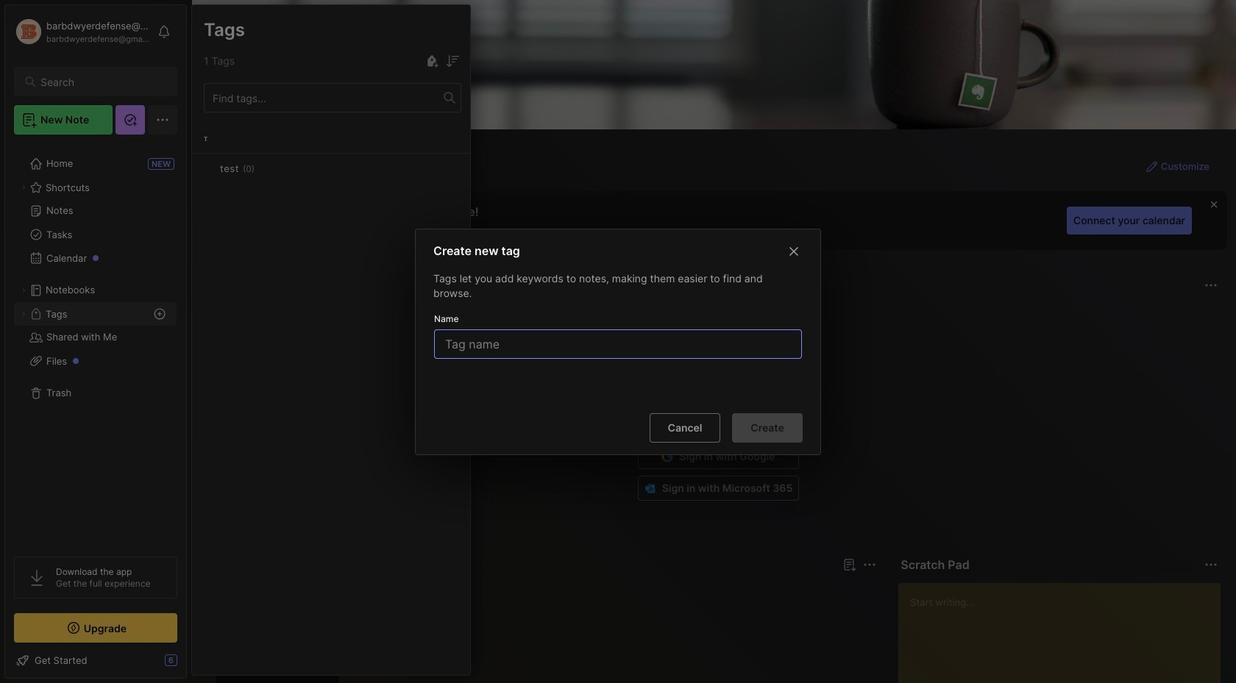 Task type: describe. For each thing, give the bounding box(es) containing it.
none search field inside the main element
[[40, 73, 164, 91]]

expand tags image
[[19, 310, 28, 319]]

expand notebooks image
[[19, 286, 28, 295]]

Find tags… text field
[[205, 88, 444, 108]]

Start writing… text field
[[910, 584, 1220, 684]]



Task type: vqa. For each thing, say whether or not it's contained in the screenshot.
tab list
no



Task type: locate. For each thing, give the bounding box(es) containing it.
tab
[[219, 583, 262, 600]]

Search text field
[[40, 75, 164, 89]]

Tag name text field
[[444, 330, 795, 358]]

tree inside the main element
[[5, 143, 186, 544]]

None search field
[[40, 73, 164, 91]]

main element
[[0, 0, 191, 684]]

tree
[[5, 143, 186, 544]]

close image
[[785, 242, 803, 260]]

row group
[[192, 124, 470, 204]]

create new tag image
[[423, 52, 441, 70]]



